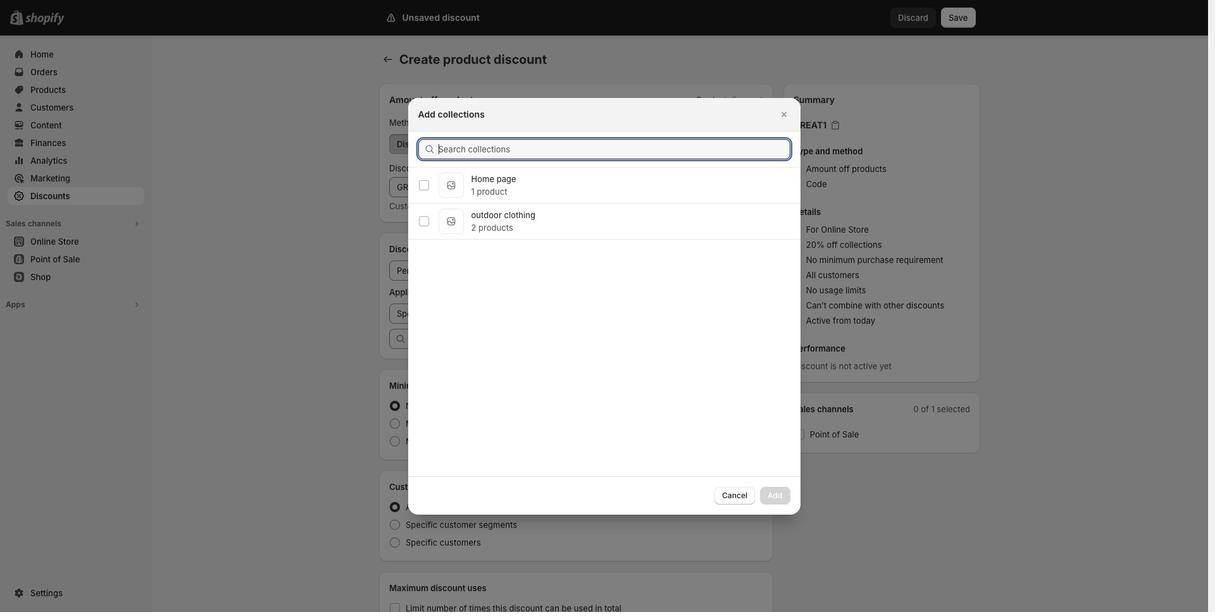 Task type: describe. For each thing, give the bounding box(es) containing it.
shopify image
[[25, 13, 65, 25]]

Search collections text field
[[438, 139, 790, 159]]



Task type: locate. For each thing, give the bounding box(es) containing it.
dialog
[[0, 98, 1208, 515]]



Task type: vqa. For each thing, say whether or not it's contained in the screenshot.
Built for Shopify icon
no



